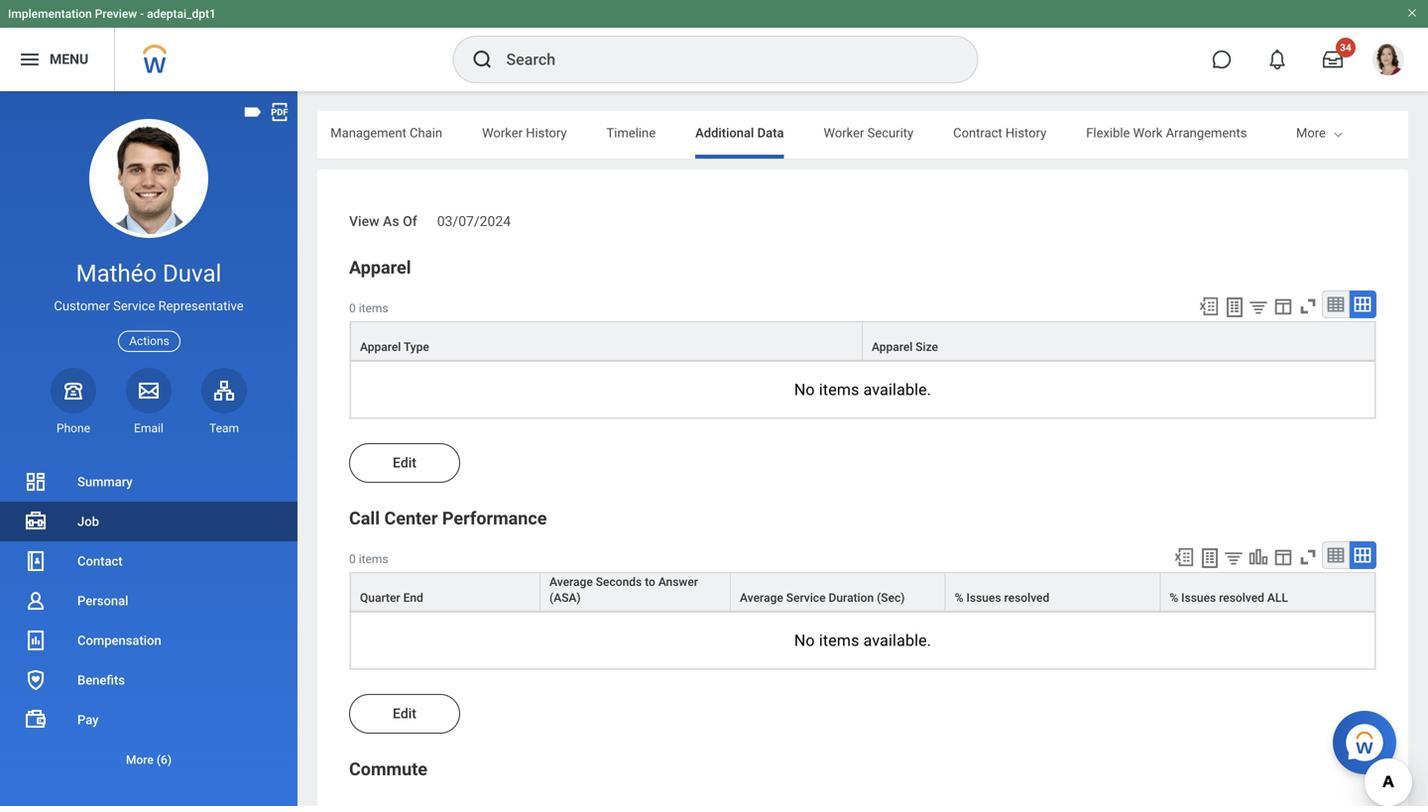 Task type: locate. For each thing, give the bounding box(es) containing it.
history for contract history
[[1006, 126, 1047, 140]]

0 vertical spatial 0
[[349, 301, 356, 315]]

more
[[1297, 126, 1326, 140], [126, 754, 154, 767]]

expand table image right table image
[[1353, 546, 1373, 565]]

more (6) button
[[0, 740, 298, 780]]

1 vertical spatial average
[[740, 591, 784, 605]]

2 resolved from the left
[[1220, 591, 1265, 605]]

summary link
[[0, 462, 298, 502]]

pay
[[77, 713, 99, 728]]

no items available. for call center performance
[[795, 631, 932, 650]]

apparel group
[[349, 256, 1377, 420]]

expand table image for table icon
[[1353, 294, 1373, 314]]

average left duration
[[740, 591, 784, 605]]

no items available. down apparel size
[[795, 380, 932, 399]]

1 horizontal spatial history
[[1006, 126, 1047, 140]]

03/07/2024
[[437, 213, 511, 230]]

(asa)
[[550, 591, 581, 605]]

0 horizontal spatial history
[[526, 126, 567, 140]]

apparel
[[349, 257, 411, 278], [360, 340, 401, 354], [872, 340, 913, 354]]

0 items down apparel button
[[349, 301, 389, 315]]

search image
[[471, 48, 495, 71]]

0 vertical spatial average
[[550, 575, 593, 589]]

toolbar for call center performance
[[1165, 542, 1377, 572]]

tab list
[[0, 111, 1248, 159]]

chain
[[410, 126, 443, 140]]

worker for worker security
[[824, 126, 865, 140]]

0 down apparel button
[[349, 301, 356, 315]]

0 horizontal spatial %
[[955, 591, 964, 605]]

expand table image
[[1353, 294, 1373, 314], [1353, 546, 1373, 565]]

1 vertical spatial click to view/edit grid preferences image
[[1273, 547, 1295, 568]]

service inside "popup button"
[[787, 591, 826, 605]]

to
[[645, 575, 656, 589]]

issues inside popup button
[[1182, 591, 1217, 605]]

no inside apparel group
[[795, 380, 815, 399]]

1 horizontal spatial more
[[1297, 126, 1326, 140]]

apparel type
[[360, 340, 429, 354]]

0 vertical spatial no
[[795, 380, 815, 399]]

edit up center
[[393, 455, 417, 471]]

worker
[[482, 126, 523, 140], [824, 126, 865, 140]]

% issues resolved
[[955, 591, 1050, 605]]

average
[[550, 575, 593, 589], [740, 591, 784, 605]]

more left "(6)"
[[126, 754, 154, 767]]

1 vertical spatial edit button
[[349, 694, 460, 734]]

click to view/edit grid preferences image
[[1273, 295, 1295, 317], [1273, 547, 1295, 568]]

0 vertical spatial edit button
[[349, 443, 460, 483]]

0 vertical spatial toolbar
[[1190, 290, 1377, 321]]

history for worker history
[[526, 126, 567, 140]]

1 horizontal spatial service
[[787, 591, 826, 605]]

more down 'inbox large' 'image'
[[1297, 126, 1326, 140]]

0 vertical spatial 0 items
[[349, 301, 389, 315]]

0 vertical spatial no items available.
[[795, 380, 932, 399]]

inbox large image
[[1324, 50, 1343, 69]]

2 0 from the top
[[349, 552, 356, 566]]

call center performance
[[349, 508, 547, 529]]

1 0 items from the top
[[349, 301, 389, 315]]

2 click to view/edit grid preferences image from the top
[[1273, 547, 1295, 568]]

(sec)
[[877, 591, 905, 605]]

summary
[[77, 475, 133, 490]]

expand table image right table icon
[[1353, 294, 1373, 314]]

0 horizontal spatial average
[[550, 575, 593, 589]]

apparel down view as of
[[349, 257, 411, 278]]

type
[[404, 340, 429, 354]]

compensation image
[[24, 629, 48, 653]]

items
[[359, 301, 389, 315], [819, 380, 860, 399], [359, 552, 389, 566], [819, 631, 860, 650]]

worker left security
[[824, 126, 865, 140]]

team
[[209, 422, 239, 435]]

1 0 from the top
[[349, 301, 356, 315]]

available. for apparel
[[864, 380, 932, 399]]

1 % from the left
[[955, 591, 964, 605]]

worker down search image
[[482, 126, 523, 140]]

1 issues from the left
[[967, 591, 1002, 605]]

service inside navigation pane 'region'
[[113, 299, 155, 314]]

team link
[[201, 368, 247, 436]]

tag image
[[242, 101, 264, 123]]

0
[[349, 301, 356, 315], [349, 552, 356, 566]]

arrangements
[[1166, 126, 1248, 140]]

seconds
[[596, 575, 642, 589]]

resolved for % issues resolved
[[1005, 591, 1050, 605]]

2 worker from the left
[[824, 126, 865, 140]]

more inside more (6) dropdown button
[[126, 754, 154, 767]]

summary image
[[24, 470, 48, 494]]

available. down apparel size
[[864, 380, 932, 399]]

2 row from the top
[[350, 572, 1376, 612]]

1 vertical spatial no
[[795, 631, 815, 650]]

data
[[758, 126, 784, 140]]

call center performance group
[[349, 507, 1377, 671]]

% inside "popup button"
[[955, 591, 964, 605]]

resolved inside "popup button"
[[1005, 591, 1050, 605]]

average service duration (sec) button
[[731, 573, 945, 611]]

0 horizontal spatial resolved
[[1005, 591, 1050, 605]]

security
[[868, 126, 914, 140]]

navigation pane region
[[0, 91, 298, 807]]

1 vertical spatial 0
[[349, 552, 356, 566]]

1 vertical spatial edit
[[393, 706, 417, 722]]

export to excel image
[[1199, 295, 1220, 317]]

1 vertical spatial available.
[[864, 631, 932, 650]]

contract
[[954, 126, 1003, 140]]

average for average seconds to answer (asa)
[[550, 575, 593, 589]]

1 click to view/edit grid preferences image from the top
[[1273, 295, 1295, 317]]

2 edit from the top
[[393, 706, 417, 722]]

issues down export to worksheets image
[[1182, 591, 1217, 605]]

1 worker from the left
[[482, 126, 523, 140]]

2 0 items from the top
[[349, 552, 389, 566]]

2 no items available. from the top
[[795, 631, 932, 650]]

view as of element
[[437, 201, 511, 231]]

1 resolved from the left
[[1005, 591, 1050, 605]]

average inside average seconds to answer (asa)
[[550, 575, 593, 589]]

0 items for call center performance
[[349, 552, 389, 566]]

benefits image
[[24, 669, 48, 693]]

flexible work arrangements
[[1087, 126, 1248, 140]]

issues right (sec)
[[967, 591, 1002, 605]]

1 vertical spatial 0 items
[[349, 552, 389, 566]]

1 vertical spatial row
[[350, 572, 1376, 612]]

0 horizontal spatial more
[[126, 754, 154, 767]]

edit up 'commute' "button"
[[393, 706, 417, 722]]

2 expand table image from the top
[[1353, 546, 1373, 565]]

quarter
[[360, 591, 400, 605]]

0 vertical spatial more
[[1297, 126, 1326, 140]]

row for call center performance
[[350, 572, 1376, 612]]

no items available. down duration
[[795, 631, 932, 650]]

answer
[[659, 575, 698, 589]]

phone image
[[60, 379, 87, 403]]

apparel inside popup button
[[872, 340, 913, 354]]

2 no from the top
[[795, 631, 815, 650]]

0 horizontal spatial service
[[113, 299, 155, 314]]

1 vertical spatial expand table image
[[1353, 546, 1373, 565]]

0 for call center performance
[[349, 552, 356, 566]]

1 horizontal spatial resolved
[[1220, 591, 1265, 605]]

0 vertical spatial service
[[113, 299, 155, 314]]

% down export to excel image
[[1170, 591, 1179, 605]]

service down "mathéo duval"
[[113, 299, 155, 314]]

service left duration
[[787, 591, 826, 605]]

% for % issues resolved all
[[1170, 591, 1179, 605]]

1 horizontal spatial worker
[[824, 126, 865, 140]]

toolbar inside apparel group
[[1190, 290, 1377, 321]]

0 items inside apparel group
[[349, 301, 389, 315]]

resolved
[[1005, 591, 1050, 605], [1220, 591, 1265, 605]]

list
[[0, 462, 298, 780]]

phone mathéo duval element
[[51, 421, 96, 436]]

2 % from the left
[[1170, 591, 1179, 605]]

1 vertical spatial more
[[126, 754, 154, 767]]

mathéo
[[76, 259, 157, 288]]

2 history from the left
[[1006, 126, 1047, 140]]

% right (sec)
[[955, 591, 964, 605]]

toolbar
[[1190, 290, 1377, 321], [1165, 542, 1377, 572]]

contract history
[[954, 126, 1047, 140]]

available.
[[864, 380, 932, 399], [864, 631, 932, 650]]

2 issues from the left
[[1182, 591, 1217, 605]]

click to view/edit grid preferences image left fullscreen image
[[1273, 295, 1295, 317]]

apparel inside popup button
[[360, 340, 401, 354]]

row containing apparel type
[[350, 321, 1376, 362]]

1 edit from the top
[[393, 455, 417, 471]]

available. inside call center performance group
[[864, 631, 932, 650]]

0 down 'call'
[[349, 552, 356, 566]]

edit
[[393, 455, 417, 471], [393, 706, 417, 722]]

1 horizontal spatial %
[[1170, 591, 1179, 605]]

% issues resolved all button
[[1161, 573, 1375, 611]]

apparel for apparel size
[[872, 340, 913, 354]]

average inside "popup button"
[[740, 591, 784, 605]]

no items available. inside call center performance group
[[795, 631, 932, 650]]

2 edit button from the top
[[349, 694, 460, 734]]

1 available. from the top
[[864, 380, 932, 399]]

available. down (sec)
[[864, 631, 932, 650]]

0 items inside call center performance group
[[349, 552, 389, 566]]

1 horizontal spatial issues
[[1182, 591, 1217, 605]]

0 inside apparel group
[[349, 301, 356, 315]]

row inside call center performance group
[[350, 572, 1376, 612]]

average seconds to answer (asa)
[[550, 575, 698, 605]]

row inside apparel group
[[350, 321, 1376, 362]]

no items available. inside apparel group
[[795, 380, 932, 399]]

history right contract
[[1006, 126, 1047, 140]]

0 items for apparel
[[349, 301, 389, 315]]

issues for % issues resolved all
[[1182, 591, 1217, 605]]

resolved inside popup button
[[1220, 591, 1265, 605]]

management chain
[[331, 126, 443, 140]]

available. inside apparel group
[[864, 380, 932, 399]]

notifications large image
[[1268, 50, 1288, 69]]

no inside call center performance group
[[795, 631, 815, 650]]

history left 'timeline'
[[526, 126, 567, 140]]

% inside popup button
[[1170, 591, 1179, 605]]

profile logan mcneil image
[[1373, 44, 1405, 79]]

0 vertical spatial edit
[[393, 455, 417, 471]]

mathéo duval
[[76, 259, 222, 288]]

toolbar for apparel
[[1190, 290, 1377, 321]]

worker for worker history
[[482, 126, 523, 140]]

edit button up 'commute' "button"
[[349, 694, 460, 734]]

issues inside "popup button"
[[967, 591, 1002, 605]]

%
[[955, 591, 964, 605], [1170, 591, 1179, 605]]

1 horizontal spatial average
[[740, 591, 784, 605]]

1 vertical spatial service
[[787, 591, 826, 605]]

1 no items available. from the top
[[795, 380, 932, 399]]

select to filter grid data image
[[1248, 296, 1270, 317]]

1 edit button from the top
[[349, 443, 460, 483]]

job link
[[0, 502, 298, 542]]

0 horizontal spatial issues
[[967, 591, 1002, 605]]

1 vertical spatial toolbar
[[1165, 542, 1377, 572]]

0 items up quarter
[[349, 552, 389, 566]]

row
[[350, 321, 1376, 362], [350, 572, 1376, 612]]

0 items
[[349, 301, 389, 315], [349, 552, 389, 566]]

resolved for % issues resolved all
[[1220, 591, 1265, 605]]

row containing average seconds to answer (asa)
[[350, 572, 1376, 612]]

toolbar inside call center performance group
[[1165, 542, 1377, 572]]

apparel size
[[872, 340, 939, 354]]

apparel for apparel type
[[360, 340, 401, 354]]

click to view/edit grid preferences image right view worker - expand/collapse chart icon
[[1273, 547, 1295, 568]]

apparel type button
[[351, 322, 862, 360]]

edit button up center
[[349, 443, 460, 483]]

2 available. from the top
[[864, 631, 932, 650]]

1 vertical spatial no items available.
[[795, 631, 932, 650]]

1 no from the top
[[795, 380, 815, 399]]

0 vertical spatial expand table image
[[1353, 294, 1373, 314]]

export to worksheets image
[[1199, 547, 1222, 570]]

0 vertical spatial row
[[350, 321, 1376, 362]]

1 expand table image from the top
[[1353, 294, 1373, 314]]

service
[[113, 299, 155, 314], [787, 591, 826, 605]]

menu button
[[0, 28, 114, 91]]

end
[[403, 591, 423, 605]]

job
[[77, 514, 99, 529]]

apparel left 'type'
[[360, 340, 401, 354]]

0 vertical spatial click to view/edit grid preferences image
[[1273, 295, 1295, 317]]

0 inside call center performance group
[[349, 552, 356, 566]]

implementation preview -   adeptai_dpt1
[[8, 7, 216, 21]]

edit button
[[349, 443, 460, 483], [349, 694, 460, 734]]

1 row from the top
[[350, 321, 1376, 362]]

0 vertical spatial available.
[[864, 380, 932, 399]]

-
[[140, 7, 144, 21]]

issues
[[967, 591, 1002, 605], [1182, 591, 1217, 605]]

actions button
[[118, 331, 180, 352]]

0 horizontal spatial worker
[[482, 126, 523, 140]]

apparel left size
[[872, 340, 913, 354]]

average up (asa)
[[550, 575, 593, 589]]

history
[[526, 126, 567, 140], [1006, 126, 1047, 140]]

click to view/edit grid preferences image inside apparel group
[[1273, 295, 1295, 317]]

1 history from the left
[[526, 126, 567, 140]]



Task type: vqa. For each thing, say whether or not it's contained in the screenshot.
Call Center Performance's 0
yes



Task type: describe. For each thing, give the bounding box(es) containing it.
menu
[[50, 51, 89, 68]]

available. for call center performance
[[864, 631, 932, 650]]

mail image
[[137, 379, 161, 403]]

select to filter grid data image
[[1223, 548, 1245, 568]]

table image
[[1327, 546, 1346, 565]]

edit for first edit button from the top of the page
[[393, 455, 417, 471]]

fullscreen image
[[1298, 547, 1320, 568]]

work
[[1134, 126, 1163, 140]]

additional
[[696, 126, 754, 140]]

timeline
[[607, 126, 656, 140]]

list containing summary
[[0, 462, 298, 780]]

view team image
[[212, 379, 236, 403]]

more for more
[[1297, 126, 1326, 140]]

commute button
[[349, 759, 428, 780]]

compensation
[[77, 633, 161, 648]]

average service duration (sec)
[[740, 591, 905, 605]]

worker security
[[824, 126, 914, 140]]

export to excel image
[[1174, 547, 1196, 568]]

% issues resolved button
[[946, 573, 1160, 611]]

phone button
[[51, 368, 96, 436]]

as
[[383, 213, 399, 230]]

compensation link
[[0, 621, 298, 661]]

duration
[[829, 591, 874, 605]]

pay link
[[0, 700, 298, 740]]

table image
[[1327, 294, 1346, 314]]

personal link
[[0, 581, 298, 621]]

view worker - expand/collapse chart image
[[1248, 547, 1270, 568]]

menu banner
[[0, 0, 1429, 91]]

representative
[[158, 299, 244, 314]]

commute group
[[349, 758, 1377, 807]]

customer service representative
[[54, 299, 244, 314]]

job image
[[24, 510, 48, 534]]

average seconds to answer (asa) button
[[541, 573, 730, 611]]

average for average service duration (sec)
[[740, 591, 784, 605]]

additional data
[[696, 126, 784, 140]]

contact image
[[24, 550, 48, 573]]

customer
[[54, 299, 110, 314]]

email button
[[126, 368, 172, 436]]

team mathéo duval element
[[201, 421, 247, 436]]

call
[[349, 508, 380, 529]]

contact
[[77, 554, 123, 569]]

quarter end button
[[351, 573, 540, 611]]

center
[[384, 508, 438, 529]]

benefits
[[77, 673, 125, 688]]

contact link
[[0, 542, 298, 581]]

email
[[134, 422, 164, 435]]

no for call center performance
[[795, 631, 815, 650]]

% for % issues resolved
[[955, 591, 964, 605]]

0 for apparel
[[349, 301, 356, 315]]

expand table image for table image
[[1353, 546, 1373, 565]]

view printable version (pdf) image
[[269, 101, 291, 123]]

tab list containing management chain
[[0, 111, 1248, 159]]

worker history
[[482, 126, 567, 140]]

close environment banner image
[[1407, 7, 1419, 19]]

performance
[[442, 508, 547, 529]]

(6)
[[157, 754, 172, 767]]

Search Workday  search field
[[507, 38, 937, 81]]

edit for 2nd edit button from the top of the page
[[393, 706, 417, 722]]

email mathéo duval element
[[126, 421, 172, 436]]

phone
[[57, 422, 90, 435]]

more (6)
[[126, 754, 172, 767]]

implementation
[[8, 7, 92, 21]]

more for more (6)
[[126, 754, 154, 767]]

% issues resolved all
[[1170, 591, 1289, 605]]

actions
[[129, 334, 169, 348]]

personal image
[[24, 589, 48, 613]]

click to view/edit grid preferences image inside call center performance group
[[1273, 547, 1295, 568]]

no items available. for apparel
[[795, 380, 932, 399]]

commute
[[349, 759, 428, 780]]

duval
[[163, 259, 222, 288]]

personal
[[77, 594, 128, 609]]

size
[[916, 340, 939, 354]]

row for apparel
[[350, 321, 1376, 362]]

export to worksheets image
[[1223, 295, 1247, 319]]

management
[[331, 126, 407, 140]]

issues for % issues resolved
[[967, 591, 1002, 605]]

flexible
[[1087, 126, 1130, 140]]

of
[[403, 213, 417, 230]]

more (6) button
[[0, 749, 298, 772]]

all
[[1268, 591, 1289, 605]]

benefits link
[[0, 661, 298, 700]]

quarter end
[[360, 591, 423, 605]]

34 button
[[1312, 38, 1356, 81]]

no for apparel
[[795, 380, 815, 399]]

service for average
[[787, 591, 826, 605]]

view as of
[[349, 213, 417, 230]]

service for customer
[[113, 299, 155, 314]]

apparel size button
[[863, 322, 1375, 360]]

adeptai_dpt1
[[147, 7, 216, 21]]

call center performance button
[[349, 508, 547, 529]]

pay image
[[24, 708, 48, 732]]

justify image
[[18, 48, 42, 71]]

34
[[1341, 42, 1352, 54]]

view
[[349, 213, 380, 230]]

fullscreen image
[[1298, 295, 1320, 317]]

preview
[[95, 7, 137, 21]]

apparel button
[[349, 257, 411, 278]]

apparel for apparel
[[349, 257, 411, 278]]



